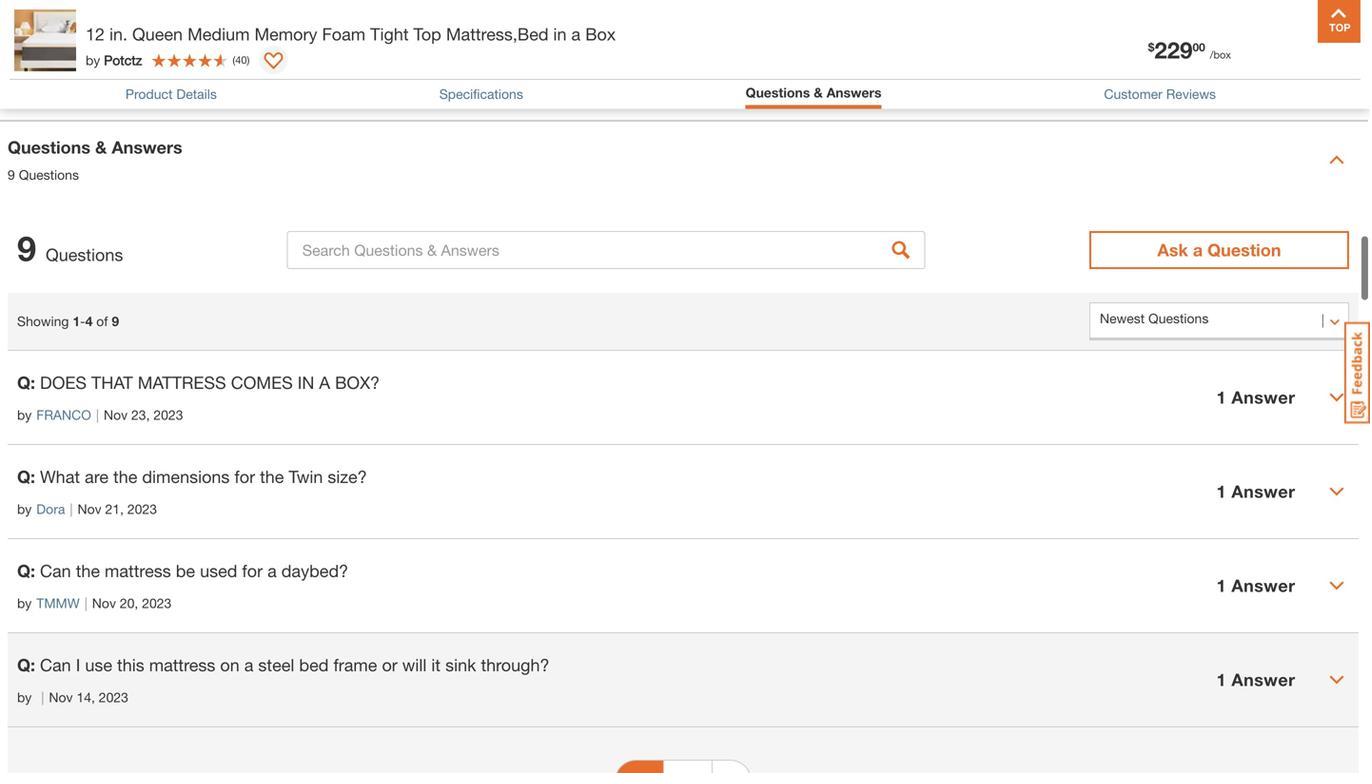 Task type: locate. For each thing, give the bounding box(es) containing it.
specifications button
[[439, 86, 523, 102], [439, 86, 523, 102]]

| right 'franco'
[[96, 407, 99, 423]]

2 horizontal spatial 9
[[112, 313, 119, 329]]

can for can i use this mattress on a steel bed frame or will it sink through?
[[40, 655, 71, 676]]

information?
[[220, 83, 294, 98]]

it
[[432, 655, 441, 676]]

i
[[76, 655, 80, 676]]

q: can i use this mattress on a steel bed frame or will it sink through?
[[17, 655, 550, 676]]

2023 right 21,
[[127, 501, 157, 517]]

mattress left 'on'
[[149, 655, 216, 676]]

questions & answers button
[[746, 85, 882, 104], [746, 85, 882, 100]]

0 vertical spatial answers
[[827, 85, 882, 100]]

40
[[235, 54, 247, 66]]

| left 14, at the bottom left of the page
[[41, 690, 44, 706]]

answers inside questions & answers 9 questions
[[112, 137, 182, 157]]

a left the daybed?
[[268, 561, 277, 581]]

0 vertical spatial &
[[814, 85, 823, 100]]

2 vertical spatial 9
[[112, 313, 119, 329]]

0 horizontal spatial the
[[76, 561, 100, 581]]

2023 for mattress
[[154, 407, 183, 423]]

2 can from the top
[[40, 655, 71, 676]]

1 answer for daybed?
[[1217, 576, 1296, 596]]

comes
[[231, 372, 293, 393]]

diy
[[1150, 50, 1174, 68]]

1 1 answer from the top
[[1217, 387, 1296, 408]]

answer
[[1232, 387, 1296, 408], [1232, 481, 1296, 502], [1232, 576, 1296, 596], [1232, 670, 1296, 690]]

0 horizontal spatial 9
[[8, 167, 15, 183]]

by left the tmmw
[[17, 596, 32, 611]]

answers
[[827, 85, 882, 100], [112, 137, 182, 157]]

for
[[235, 467, 255, 487], [242, 561, 263, 581]]

0 horizontal spatial answers
[[112, 137, 182, 157]]

can left i on the left of page
[[40, 655, 71, 676]]

by
[[86, 52, 100, 68], [17, 407, 32, 423], [17, 501, 32, 517], [17, 596, 32, 611], [17, 690, 32, 706]]

medium
[[188, 24, 250, 44]]

can for can the mattress be used for a daybed?
[[40, 561, 71, 581]]

the home depot logo image
[[13, 15, 74, 76]]

75150 button
[[275, 36, 341, 55]]

improve
[[95, 83, 142, 98]]

q: for q: can the mattress be used for a daybed?
[[17, 561, 35, 581]]

1 vertical spatial can
[[40, 655, 71, 676]]

1 can from the top
[[40, 561, 71, 581]]

4 q: from the top
[[17, 655, 35, 676]]

1 q: from the top
[[17, 372, 35, 393]]

caret image
[[1330, 152, 1345, 167], [1330, 390, 1345, 405], [1330, 484, 1345, 500], [1330, 579, 1345, 594], [1330, 673, 1345, 688]]

product
[[126, 86, 173, 102]]

4 1 answer from the top
[[1217, 670, 1296, 690]]

answer for steel
[[1232, 670, 1296, 690]]

nov for are
[[78, 501, 102, 517]]

1 vertical spatial for
[[242, 561, 263, 581]]

mattress
[[105, 561, 171, 581], [149, 655, 216, 676]]

2 caret image from the top
[[1330, 390, 1345, 405]]

1 horizontal spatial &
[[814, 85, 823, 100]]

mattress up 20,
[[105, 561, 171, 581]]

| right dora
[[70, 501, 73, 517]]

3 1 answer from the top
[[1217, 576, 1296, 596]]

q: left what
[[17, 467, 35, 487]]

tmmw
[[36, 596, 80, 611]]

3 q: from the top
[[17, 561, 35, 581]]

9
[[8, 167, 15, 183], [17, 228, 36, 269], [112, 313, 119, 329]]

product image image
[[14, 10, 76, 71]]

questions
[[746, 85, 810, 100], [8, 137, 90, 157], [19, 167, 79, 183], [46, 244, 123, 265]]

mesquite 10pm
[[120, 37, 231, 55]]

the up by tmmw | nov 20, 2023
[[76, 561, 100, 581]]

$ 229 00 /box
[[1149, 36, 1232, 63]]

use
[[85, 655, 112, 676]]

1 horizontal spatial answers
[[827, 85, 882, 100]]

q: can the mattress be used for a daybed?
[[17, 561, 348, 581]]

feedback.
[[347, 83, 406, 98]]

by left 'franco'
[[17, 407, 32, 423]]

tmmw button
[[36, 594, 80, 614]]

or
[[382, 655, 398, 676]]

nov left 14, at the bottom left of the page
[[49, 690, 73, 706]]

0 vertical spatial 9
[[8, 167, 15, 183]]

our
[[146, 83, 166, 98]]

& for questions & answers 9 questions
[[95, 137, 107, 157]]

1 vertical spatial answers
[[112, 137, 182, 157]]

1 vertical spatial 9
[[17, 228, 36, 269]]

1 answer for size?
[[1217, 481, 1296, 502]]

a right 'ask'
[[1193, 240, 1203, 260]]

for right used on the left bottom of page
[[242, 561, 263, 581]]

q: for q: does that mattress comes in a box?
[[17, 372, 35, 393]]

12 in. queen medium memory foam tight top mattress,bed in a box
[[86, 24, 616, 44]]

customer reviews button
[[1104, 86, 1216, 102], [1104, 86, 1216, 102]]

1 vertical spatial &
[[95, 137, 107, 157]]

product details button
[[126, 86, 217, 102], [126, 86, 217, 102]]

by left dora
[[17, 501, 32, 517]]

what
[[40, 467, 80, 487]]

lb
[[386, 14, 397, 30]]

2023 right 14, at the bottom left of the page
[[99, 690, 128, 706]]

|
[[96, 407, 99, 423], [70, 501, 73, 517], [84, 596, 87, 611], [41, 690, 44, 706]]

q:
[[17, 372, 35, 393], [17, 467, 35, 487], [17, 561, 35, 581], [17, 655, 35, 676]]

5 caret image from the top
[[1330, 673, 1345, 688]]

the left twin
[[260, 467, 284, 487]]

a right in at top left
[[572, 24, 581, 44]]

by for what
[[17, 501, 32, 517]]

by for does
[[17, 407, 32, 423]]

box
[[586, 24, 616, 44]]

answers for questions & answers
[[827, 85, 882, 100]]

2023 right 20,
[[142, 596, 172, 611]]

sink
[[446, 655, 476, 676]]

total
[[27, 14, 55, 30]]

mattress,bed
[[446, 24, 549, 44]]

0 horizontal spatial &
[[95, 137, 107, 157]]

| right the tmmw
[[84, 596, 87, 611]]

1 for daybed?
[[1217, 576, 1227, 596]]

& inside questions & answers 9 questions
[[95, 137, 107, 157]]

will
[[402, 655, 427, 676]]

500 lb
[[360, 14, 397, 30]]

tight
[[370, 24, 409, 44]]

500
[[360, 14, 382, 30]]

showing
[[17, 313, 69, 329]]

steel
[[258, 655, 295, 676]]

by dora | nov 21, 2023
[[17, 501, 157, 517]]

12
[[86, 24, 105, 44]]

4 answer from the top
[[1232, 670, 1296, 690]]

for right dimensions
[[235, 467, 255, 487]]

in
[[554, 24, 567, 44]]

20,
[[120, 596, 138, 611]]

display image
[[264, 52, 283, 71]]

potctz
[[104, 52, 142, 68]]

nov left 23,
[[104, 407, 128, 423]]

nov left 21,
[[78, 501, 102, 517]]

2023 right 23,
[[154, 407, 183, 423]]

2 1 answer from the top
[[1217, 481, 1296, 502]]

$
[[1149, 41, 1155, 54]]

a
[[572, 24, 581, 44], [1193, 240, 1203, 260], [268, 561, 277, 581], [244, 655, 254, 676]]

q: left does
[[17, 372, 35, 393]]

3 answer from the top
[[1232, 576, 1296, 596]]

( 40 )
[[233, 54, 250, 66]]

& for questions & answers
[[814, 85, 823, 100]]

-
[[80, 313, 85, 329]]

diy button
[[1132, 23, 1193, 69]]

the
[[113, 467, 137, 487], [260, 467, 284, 487], [76, 561, 100, 581]]

q: up by tmmw | nov 20, 2023
[[17, 561, 35, 581]]

box?
[[335, 372, 380, 393]]

4 caret image from the top
[[1330, 579, 1345, 594]]

franco button
[[36, 405, 91, 425]]

questions element
[[8, 350, 1359, 728]]

navigation
[[615, 747, 752, 774]]

by left 14, at the bottom left of the page
[[17, 690, 32, 706]]

nov left 20,
[[92, 596, 116, 611]]

q: for q: can i use this mattress on a steel bed frame or will it sink through?
[[17, 655, 35, 676]]

2 q: from the top
[[17, 467, 35, 487]]

1 horizontal spatial 9
[[17, 228, 36, 269]]

can up the tmmw
[[40, 561, 71, 581]]

the right the are
[[113, 467, 137, 487]]

click to redirect to view my cart page image
[[1310, 23, 1333, 46]]

1 answer
[[1217, 387, 1296, 408], [1217, 481, 1296, 502], [1217, 576, 1296, 596], [1217, 670, 1296, 690]]

q: left i on the left of page
[[17, 655, 35, 676]]

3 caret image from the top
[[1330, 484, 1345, 500]]

0 vertical spatial can
[[40, 561, 71, 581]]

dora
[[36, 501, 65, 517]]

&
[[814, 85, 823, 100], [95, 137, 107, 157]]

2 answer from the top
[[1232, 481, 1296, 502]]

9 inside questions & answers 9 questions
[[8, 167, 15, 183]]



Task type: vqa. For each thing, say whether or not it's contained in the screenshot.


Task type: describe. For each thing, give the bounding box(es) containing it.
| for that
[[96, 407, 99, 423]]

be
[[176, 561, 195, 581]]

size?
[[328, 467, 367, 487]]

by down 12
[[86, 52, 100, 68]]

questions inside 9 questions
[[46, 244, 123, 265]]

bed
[[299, 655, 329, 676]]

1 caret image from the top
[[1330, 152, 1345, 167]]

75150
[[298, 37, 340, 55]]

23,
[[131, 407, 150, 423]]

does
[[40, 372, 87, 393]]

dora button
[[36, 500, 65, 520]]

2023 for mattress
[[142, 596, 172, 611]]

10pm
[[190, 37, 231, 55]]

0 vertical spatial for
[[235, 467, 255, 487]]

top button
[[1318, 0, 1361, 43]]

are
[[85, 467, 109, 487]]

(lb.)
[[160, 14, 181, 30]]

caret image for steel
[[1330, 673, 1345, 688]]

What can we help you find today? search field
[[376, 26, 899, 66]]

product
[[169, 83, 216, 98]]

can
[[48, 83, 70, 98]]

on
[[220, 655, 240, 676]]

foam
[[322, 24, 366, 44]]

by tmmw | nov 20, 2023
[[17, 596, 172, 611]]

1 for size?
[[1217, 481, 1227, 502]]

ask
[[1158, 240, 1189, 260]]

q: for q: what are the dimensions for the twin size?
[[17, 467, 35, 487]]

by | nov 14, 2023
[[17, 690, 128, 706]]

q: what are the dimensions for the twin size?
[[17, 467, 367, 487]]

weight
[[58, 14, 99, 30]]

capacity
[[103, 14, 156, 30]]

by potctz
[[86, 52, 142, 68]]

answers for questions & answers 9 questions
[[112, 137, 182, 157]]

2 horizontal spatial the
[[260, 467, 284, 487]]

| for are
[[70, 501, 73, 517]]

caret image for size?
[[1330, 484, 1345, 500]]

memory
[[255, 24, 317, 44]]

questions & answers
[[746, 85, 882, 100]]

how
[[17, 83, 45, 98]]

mesquite
[[120, 37, 183, 55]]

feedback link image
[[1345, 322, 1371, 425]]

twin
[[289, 467, 323, 487]]

this
[[117, 655, 144, 676]]

dimensions
[[142, 467, 230, 487]]

customer reviews
[[1104, 86, 1216, 102]]

1 vertical spatial mattress
[[149, 655, 216, 676]]

answer for size?
[[1232, 481, 1296, 502]]

1 answer for steel
[[1217, 670, 1296, 690]]

nov for that
[[104, 407, 128, 423]]

frame
[[334, 655, 377, 676]]

details
[[176, 86, 217, 102]]

how can we improve our product information? provide feedback. link
[[17, 83, 406, 98]]

top
[[414, 24, 441, 44]]

franco
[[36, 407, 91, 423]]

(
[[233, 54, 235, 66]]

used
[[200, 561, 237, 581]]

14,
[[77, 690, 95, 706]]

| for the
[[84, 596, 87, 611]]

Search Questions & Answers text field
[[287, 231, 926, 269]]

q: does that mattress comes in a box?
[[17, 372, 380, 393]]

of
[[96, 313, 108, 329]]

21,
[[105, 501, 124, 517]]

total weight capacity (lb.)
[[27, 14, 181, 30]]

questions & answers 9 questions
[[8, 137, 182, 183]]

question
[[1208, 240, 1282, 260]]

ask a question
[[1158, 240, 1282, 260]]

nov for the
[[92, 596, 116, 611]]

mattress
[[138, 372, 226, 393]]

specifications
[[439, 86, 523, 102]]

in
[[298, 372, 314, 393]]

2023 for the
[[127, 501, 157, 517]]

4
[[85, 313, 93, 329]]

9 questions
[[17, 228, 123, 269]]

product details
[[126, 86, 217, 102]]

00
[[1193, 41, 1206, 54]]

how can we improve our product information? provide feedback.
[[17, 83, 406, 98]]

customer
[[1104, 86, 1163, 102]]

daybed?
[[282, 561, 348, 581]]

a right 'on'
[[244, 655, 254, 676]]

through?
[[481, 655, 550, 676]]

1 for steel
[[1217, 670, 1227, 690]]

provide
[[298, 83, 343, 98]]

0 vertical spatial mattress
[[105, 561, 171, 581]]

a inside button
[[1193, 240, 1203, 260]]

by for can
[[17, 596, 32, 611]]

reviews
[[1167, 86, 1216, 102]]

answer for daybed?
[[1232, 576, 1296, 596]]

1 answer from the top
[[1232, 387, 1296, 408]]

in.
[[109, 24, 128, 44]]

caret image for daybed?
[[1330, 579, 1345, 594]]

showing 1 - 4 of 9
[[17, 313, 119, 329]]

1 horizontal spatial the
[[113, 467, 137, 487]]

ask a question button
[[1090, 231, 1350, 269]]

by franco | nov 23, 2023
[[17, 407, 183, 423]]

that
[[91, 372, 133, 393]]

)
[[247, 54, 250, 66]]

a
[[319, 372, 330, 393]]



